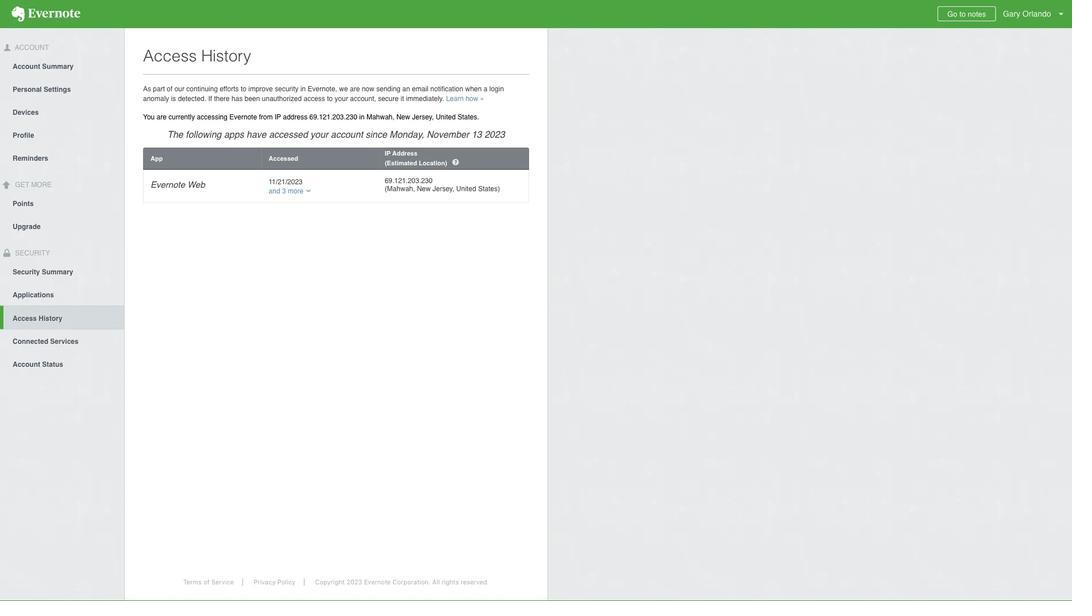 Task type: describe. For each thing, give the bounding box(es) containing it.
summary for account summary
[[42, 63, 74, 71]]

is
[[171, 95, 176, 103]]

»
[[480, 95, 484, 103]]

1 vertical spatial 2023
[[347, 579, 362, 586]]

privacy policy
[[254, 579, 295, 586]]

learn how » link
[[446, 95, 484, 103]]

how
[[466, 95, 478, 103]]

there
[[214, 95, 230, 103]]

to inside go to notes link
[[960, 9, 966, 18]]

have
[[247, 129, 267, 140]]

access inside access history link
[[13, 315, 37, 323]]

summary for security summary
[[42, 268, 73, 276]]

ip inside ip address (estimated location)
[[385, 150, 391, 157]]

account summary link
[[0, 54, 124, 77]]

account status link
[[0, 353, 124, 375]]

connected
[[13, 338, 48, 346]]

secure
[[378, 95, 399, 103]]

accessing
[[197, 113, 228, 121]]

states.
[[458, 113, 479, 121]]

when
[[465, 85, 482, 93]]

you are currently accessing evernote from ip address 69.121.203.230 in mahwah, new jersey, united states.
[[143, 113, 479, 121]]

0 vertical spatial jersey,
[[412, 113, 434, 121]]

settings
[[44, 86, 71, 94]]

2 vertical spatial evernote
[[364, 579, 391, 586]]

following
[[186, 129, 222, 140]]

learn
[[446, 95, 464, 103]]

1 horizontal spatial history
[[201, 47, 251, 65]]

since
[[366, 129, 387, 140]]

terms
[[183, 579, 202, 586]]

copyright 2023 evernote corporation. all rights reserved.
[[315, 579, 489, 586]]

upgrade
[[13, 223, 41, 231]]

evernote link
[[0, 0, 92, 28]]

profile link
[[0, 123, 124, 146]]

0 horizontal spatial your
[[310, 129, 328, 140]]

get more
[[13, 181, 52, 189]]

access
[[304, 95, 325, 103]]

personal
[[13, 86, 42, 94]]

rights
[[442, 579, 459, 586]]

now
[[362, 85, 374, 93]]

evernote,
[[308, 85, 337, 93]]

if
[[208, 95, 212, 103]]

states)
[[478, 185, 500, 193]]

you
[[143, 113, 155, 121]]

accessed
[[269, 155, 298, 162]]

more
[[31, 181, 52, 189]]

email
[[412, 85, 429, 93]]

app
[[151, 155, 163, 162]]

privacy policy link
[[245, 579, 305, 586]]

currently
[[169, 113, 195, 121]]

(mahwah,
[[385, 185, 415, 193]]

1 vertical spatial of
[[204, 579, 210, 586]]

gary orlando
[[1003, 9, 1051, 18]]

of inside the as part of our continuing efforts to improve security in evernote, we are now sending an email notification when a login anomaly is detected. if there has been unauthorized access to your account, secure it immediately.
[[167, 85, 173, 93]]

part
[[153, 85, 165, 93]]

0 horizontal spatial evernote
[[151, 180, 185, 190]]

profile
[[13, 131, 34, 140]]

as part of our continuing efforts to improve security in evernote, we are now sending an email notification when a login anomaly is detected. if there has been unauthorized access to your account, secure it immediately.
[[143, 85, 504, 103]]

0 vertical spatial united
[[436, 113, 456, 121]]

1 horizontal spatial access
[[143, 47, 197, 65]]

0 horizontal spatial access history
[[13, 315, 62, 323]]

privacy
[[254, 579, 276, 586]]

security
[[275, 85, 299, 93]]

been
[[245, 95, 260, 103]]

account for account status
[[13, 361, 40, 369]]

continuing
[[186, 85, 218, 93]]

address
[[283, 113, 308, 121]]

jersey, inside 69.121.203.230 (mahwah, new jersey, united states)
[[433, 185, 454, 193]]

from
[[259, 113, 273, 121]]

1 vertical spatial history
[[39, 315, 62, 323]]

corporation.
[[393, 579, 431, 586]]

0 vertical spatial new
[[396, 113, 410, 121]]

detected.
[[178, 95, 206, 103]]

and
[[269, 187, 280, 195]]

address
[[392, 150, 418, 157]]

monday,
[[390, 129, 424, 140]]

policy
[[277, 579, 295, 586]]

service
[[211, 579, 234, 586]]

it
[[401, 95, 404, 103]]

security for security summary
[[13, 268, 40, 276]]

login
[[489, 85, 504, 93]]

devices link
[[0, 100, 124, 123]]



Task type: vqa. For each thing, say whether or not it's contained in the screenshot.
Access History to the right
yes



Task type: locate. For each thing, give the bounding box(es) containing it.
applications link
[[0, 283, 124, 306]]

new inside 69.121.203.230 (mahwah, new jersey, united states)
[[417, 185, 431, 193]]

account for account summary
[[13, 63, 40, 71]]

web
[[187, 180, 205, 190]]

2 horizontal spatial evernote
[[364, 579, 391, 586]]

get
[[15, 181, 29, 189]]

1 vertical spatial access
[[13, 315, 37, 323]]

unauthorized
[[262, 95, 302, 103]]

0 vertical spatial summary
[[42, 63, 74, 71]]

in inside the as part of our continuing efforts to improve security in evernote, we are now sending an email notification when a login anomaly is detected. if there has been unauthorized access to your account, secure it immediately.
[[301, 85, 306, 93]]

as
[[143, 85, 151, 93]]

account inside "link"
[[13, 361, 40, 369]]

to down evernote,
[[327, 95, 333, 103]]

1 horizontal spatial 2023
[[485, 129, 505, 140]]

united inside 69.121.203.230 (mahwah, new jersey, united states)
[[456, 185, 476, 193]]

your inside the as part of our continuing efforts to improve security in evernote, we are now sending an email notification when a login anomaly is detected. if there has been unauthorized access to your account, secure it immediately.
[[335, 95, 348, 103]]

personal settings
[[13, 86, 71, 94]]

0 horizontal spatial access
[[13, 315, 37, 323]]

evernote left corporation.
[[364, 579, 391, 586]]

has
[[232, 95, 243, 103]]

2023 right copyright
[[347, 579, 362, 586]]

1 horizontal spatial access history
[[143, 47, 251, 65]]

0 vertical spatial security
[[13, 249, 50, 257]]

of left our
[[167, 85, 173, 93]]

points
[[13, 200, 34, 208]]

0 vertical spatial your
[[335, 95, 348, 103]]

are right you
[[157, 113, 167, 121]]

learn how »
[[446, 95, 484, 103]]

access up our
[[143, 47, 197, 65]]

1 horizontal spatial are
[[350, 85, 360, 93]]

and 3 more
[[269, 187, 304, 195]]

copyright
[[315, 579, 345, 586]]

2 vertical spatial to
[[327, 95, 333, 103]]

1 horizontal spatial new
[[417, 185, 431, 193]]

account summary
[[13, 63, 74, 71]]

1 vertical spatial united
[[456, 185, 476, 193]]

1 vertical spatial evernote
[[151, 180, 185, 190]]

security up the security summary
[[13, 249, 50, 257]]

points link
[[0, 192, 124, 215]]

0 horizontal spatial 2023
[[347, 579, 362, 586]]

history up connected services
[[39, 315, 62, 323]]

0 vertical spatial access
[[143, 47, 197, 65]]

1 vertical spatial ip
[[385, 150, 391, 157]]

improve
[[248, 85, 273, 93]]

summary inside account summary link
[[42, 63, 74, 71]]

0 vertical spatial of
[[167, 85, 173, 93]]

in left mahwah,
[[359, 113, 365, 121]]

immediately.
[[406, 95, 444, 103]]

account status
[[13, 361, 63, 369]]

go to notes link
[[938, 6, 996, 21]]

0 vertical spatial access history
[[143, 47, 251, 65]]

1 horizontal spatial to
[[327, 95, 333, 103]]

in up access
[[301, 85, 306, 93]]

1 horizontal spatial evernote
[[229, 113, 257, 121]]

an
[[402, 85, 410, 93]]

sending
[[376, 85, 401, 93]]

account,
[[350, 95, 376, 103]]

mahwah,
[[367, 113, 395, 121]]

ip address (estimated location)
[[385, 150, 449, 167]]

connected services
[[13, 338, 79, 346]]

summary up personal settings link
[[42, 63, 74, 71]]

access history down applications
[[13, 315, 62, 323]]

1 vertical spatial to
[[241, 85, 246, 93]]

1 vertical spatial account
[[13, 63, 40, 71]]

0 vertical spatial 69.121.203.230
[[309, 113, 357, 121]]

69.121.203.230 down (estimated
[[385, 177, 433, 185]]

of
[[167, 85, 173, 93], [204, 579, 210, 586]]

1 horizontal spatial in
[[359, 113, 365, 121]]

access
[[143, 47, 197, 65], [13, 315, 37, 323]]

1 vertical spatial new
[[417, 185, 431, 193]]

upgrade link
[[0, 215, 124, 238]]

summary up applications link
[[42, 268, 73, 276]]

0 vertical spatial are
[[350, 85, 360, 93]]

go
[[948, 9, 958, 18]]

1 horizontal spatial ip
[[385, 150, 391, 157]]

0 horizontal spatial united
[[436, 113, 456, 121]]

devices
[[13, 108, 39, 117]]

new right (mahwah,
[[417, 185, 431, 193]]

2023
[[485, 129, 505, 140], [347, 579, 362, 586]]

0 horizontal spatial history
[[39, 315, 62, 323]]

0 horizontal spatial to
[[241, 85, 246, 93]]

account for account
[[13, 44, 49, 52]]

history
[[201, 47, 251, 65], [39, 315, 62, 323]]

2023 right '13'
[[485, 129, 505, 140]]

1 horizontal spatial of
[[204, 579, 210, 586]]

more
[[288, 187, 304, 195]]

11/21/2023
[[269, 178, 303, 186]]

1 horizontal spatial your
[[335, 95, 348, 103]]

efforts
[[220, 85, 239, 93]]

evernote left web
[[151, 180, 185, 190]]

location)
[[419, 159, 447, 167]]

the following apps have accessed your account since monday, november 13 2023
[[167, 129, 505, 140]]

are right we at the left top of the page
[[350, 85, 360, 93]]

connected services link
[[0, 330, 124, 353]]

0 horizontal spatial 69.121.203.230
[[309, 113, 357, 121]]

security summary
[[13, 268, 73, 276]]

1 vertical spatial in
[[359, 113, 365, 121]]

69.121.203.230 up the following apps have accessed your account since monday, november 13 2023
[[309, 113, 357, 121]]

1 vertical spatial security
[[13, 268, 40, 276]]

2 vertical spatial account
[[13, 361, 40, 369]]

access up connected on the left bottom
[[13, 315, 37, 323]]

anomaly
[[143, 95, 169, 103]]

new up monday,
[[396, 113, 410, 121]]

0 vertical spatial account
[[13, 44, 49, 52]]

to
[[960, 9, 966, 18], [241, 85, 246, 93], [327, 95, 333, 103]]

(estimated
[[385, 159, 417, 167]]

ip right from
[[275, 113, 281, 121]]

2 horizontal spatial to
[[960, 9, 966, 18]]

summary
[[42, 63, 74, 71], [42, 268, 73, 276]]

0 vertical spatial 2023
[[485, 129, 505, 140]]

apps
[[224, 129, 244, 140]]

0 horizontal spatial in
[[301, 85, 306, 93]]

reserved.
[[461, 579, 489, 586]]

1 vertical spatial access history
[[13, 315, 62, 323]]

security up applications
[[13, 268, 40, 276]]

jersey, down immediately.
[[412, 113, 434, 121]]

0 horizontal spatial are
[[157, 113, 167, 121]]

access history up continuing
[[143, 47, 251, 65]]

1 vertical spatial jersey,
[[433, 185, 454, 193]]

our
[[175, 85, 184, 93]]

1 vertical spatial are
[[157, 113, 167, 121]]

ip
[[275, 113, 281, 121], [385, 150, 391, 157]]

evernote web
[[151, 180, 205, 190]]

november
[[427, 129, 469, 140]]

1 vertical spatial your
[[310, 129, 328, 140]]

security summary link
[[0, 260, 124, 283]]

are
[[350, 85, 360, 93], [157, 113, 167, 121]]

0 horizontal spatial ip
[[275, 113, 281, 121]]

0 vertical spatial evernote
[[229, 113, 257, 121]]

all
[[432, 579, 440, 586]]

are inside the as part of our continuing efforts to improve security in evernote, we are now sending an email notification when a login anomaly is detected. if there has been unauthorized access to your account, secure it immediately.
[[350, 85, 360, 93]]

69.121.203.230 inside 69.121.203.230 (mahwah, new jersey, united states)
[[385, 177, 433, 185]]

of right terms
[[204, 579, 210, 586]]

gary
[[1003, 9, 1021, 18]]

terms of service
[[183, 579, 234, 586]]

account up personal
[[13, 63, 40, 71]]

13
[[472, 129, 482, 140]]

history up efforts
[[201, 47, 251, 65]]

terms of service link
[[175, 579, 243, 586]]

account
[[331, 129, 363, 140]]

united left states)
[[456, 185, 476, 193]]

accessed
[[269, 129, 308, 140]]

1 horizontal spatial united
[[456, 185, 476, 193]]

to up has
[[241, 85, 246, 93]]

1 horizontal spatial 69.121.203.230
[[385, 177, 433, 185]]

1 vertical spatial 69.121.203.230
[[385, 177, 433, 185]]

go to notes
[[948, 9, 986, 18]]

to right the go at the top of the page
[[960, 9, 966, 18]]

your down you are currently accessing evernote from ip address 69.121.203.230 in mahwah, new jersey, united states.
[[310, 129, 328, 140]]

evernote image
[[0, 6, 92, 22]]

reminders
[[13, 154, 48, 163]]

in for security
[[301, 85, 306, 93]]

your down we at the left top of the page
[[335, 95, 348, 103]]

access history link
[[3, 306, 124, 330]]

status
[[42, 361, 63, 369]]

united up november
[[436, 113, 456, 121]]

personal settings link
[[0, 77, 124, 100]]

0 vertical spatial in
[[301, 85, 306, 93]]

69.121.203.230 (mahwah, new jersey, united states)
[[385, 177, 500, 193]]

account up account summary
[[13, 44, 49, 52]]

summary inside security summary link
[[42, 268, 73, 276]]

united
[[436, 113, 456, 121], [456, 185, 476, 193]]

the
[[167, 129, 183, 140]]

ip up (estimated
[[385, 150, 391, 157]]

0 horizontal spatial of
[[167, 85, 173, 93]]

evernote
[[229, 113, 257, 121], [151, 180, 185, 190], [364, 579, 391, 586]]

notification
[[430, 85, 463, 93]]

0 vertical spatial history
[[201, 47, 251, 65]]

0 vertical spatial ip
[[275, 113, 281, 121]]

your
[[335, 95, 348, 103], [310, 129, 328, 140]]

in for 69.121.203.230
[[359, 113, 365, 121]]

reminders link
[[0, 146, 124, 169]]

1 vertical spatial summary
[[42, 268, 73, 276]]

we
[[339, 85, 348, 93]]

account down connected on the left bottom
[[13, 361, 40, 369]]

jersey, down location)
[[433, 185, 454, 193]]

security for security
[[13, 249, 50, 257]]

0 horizontal spatial new
[[396, 113, 410, 121]]

0 vertical spatial to
[[960, 9, 966, 18]]

evernote up apps
[[229, 113, 257, 121]]

notes
[[968, 9, 986, 18]]



